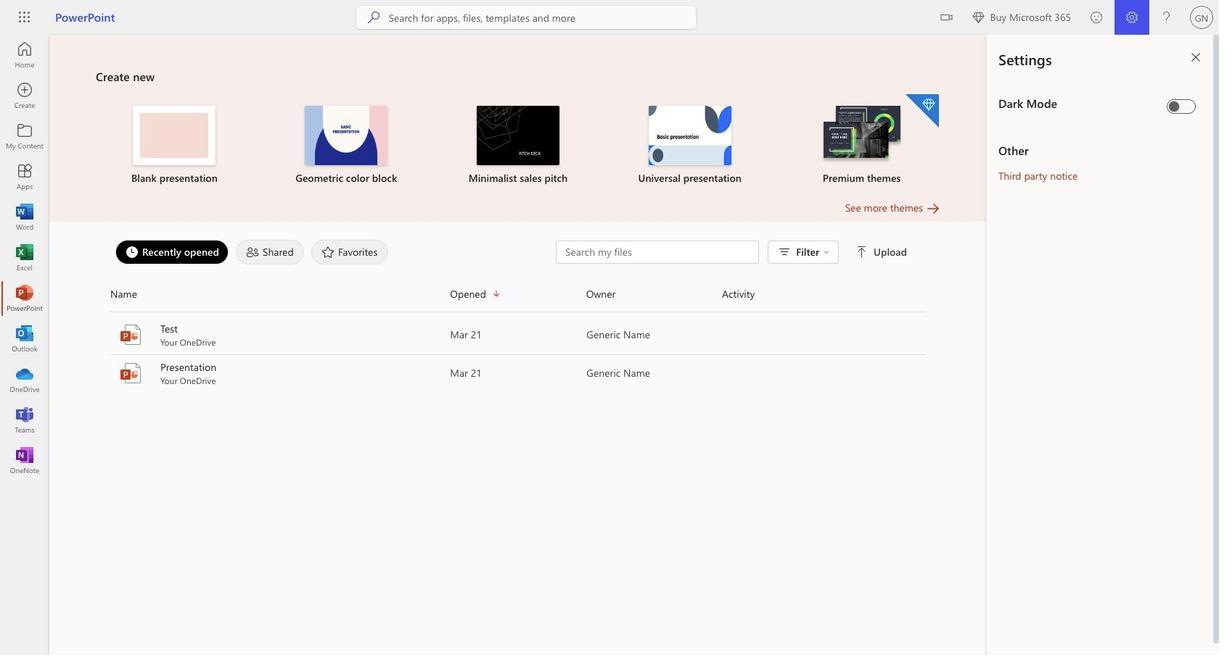 Task type: describe. For each thing, give the bounding box(es) containing it.
premium themes element
[[785, 94, 939, 186]]

excel image
[[17, 251, 32, 266]]

3 tab from the left
[[308, 240, 392, 265]]

0 horizontal spatial powerpoint image
[[17, 292, 32, 306]]

my content image
[[17, 129, 32, 144]]

geometric color block element
[[269, 106, 423, 186]]

premium templates diamond image
[[906, 94, 939, 128]]

1 tab from the left
[[112, 240, 232, 265]]

home image
[[17, 48, 32, 62]]

displaying 2 out of 2 files. status
[[556, 241, 910, 264]]

name test cell
[[110, 322, 450, 348]]

blank presentation element
[[97, 106, 252, 186]]

premium themes image
[[820, 106, 903, 164]]

2 tab from the left
[[232, 240, 308, 265]]

activity, column 4 of 4 column header
[[722, 283, 926, 306]]

create image
[[17, 89, 32, 103]]

universal presentation element
[[613, 106, 767, 186]]

2 region from the left
[[987, 35, 1219, 656]]

shared element
[[236, 240, 304, 265]]

onedrive image
[[17, 373, 32, 387]]

gn image
[[1190, 6, 1213, 29]]



Task type: vqa. For each thing, say whether or not it's contained in the screenshot.
first "ument" from the bottom of the page
no



Task type: locate. For each thing, give the bounding box(es) containing it.
banner
[[0, 0, 1219, 38]]

0 vertical spatial powerpoint image
[[17, 292, 32, 306]]

Search box. Suggestions appear as you type. search field
[[389, 6, 696, 29]]

universal presentation image
[[649, 106, 731, 165]]

tab
[[112, 240, 232, 265], [232, 240, 308, 265], [308, 240, 392, 265]]

apps image
[[17, 170, 32, 184]]

word image
[[17, 210, 32, 225]]

tab list
[[112, 237, 556, 268]]

minimalist sales pitch element
[[441, 106, 595, 186]]

powerpoint image
[[119, 324, 142, 347]]

powerpoint image down powerpoint icon
[[119, 362, 142, 385]]

1 horizontal spatial powerpoint image
[[119, 362, 142, 385]]

navigation
[[0, 35, 49, 482]]

main content
[[49, 35, 987, 393]]

None search field
[[357, 6, 696, 29]]

dark mode element
[[998, 96, 1161, 112]]

recently opened element
[[115, 240, 229, 265]]

other element
[[998, 143, 1202, 159]]

powerpoint image down excel icon
[[17, 292, 32, 306]]

list
[[96, 93, 940, 200]]

geometric color block image
[[305, 106, 388, 165]]

onenote image
[[17, 454, 32, 469]]

row
[[110, 283, 926, 313]]

1 vertical spatial powerpoint image
[[119, 362, 142, 385]]

outlook image
[[17, 332, 32, 347]]

application
[[0, 35, 987, 656]]

1 region from the left
[[943, 35, 1219, 656]]

teams image
[[17, 414, 32, 428]]

powerpoint image inside name presentation cell
[[119, 362, 142, 385]]

favorites element
[[311, 240, 389, 265]]

Search my files text field
[[564, 245, 751, 260]]

powerpoint image
[[17, 292, 32, 306], [119, 362, 142, 385]]

minimalist sales pitch image
[[477, 106, 559, 165]]

region
[[943, 35, 1219, 656], [987, 35, 1219, 656]]

name presentation cell
[[110, 361, 450, 387]]



